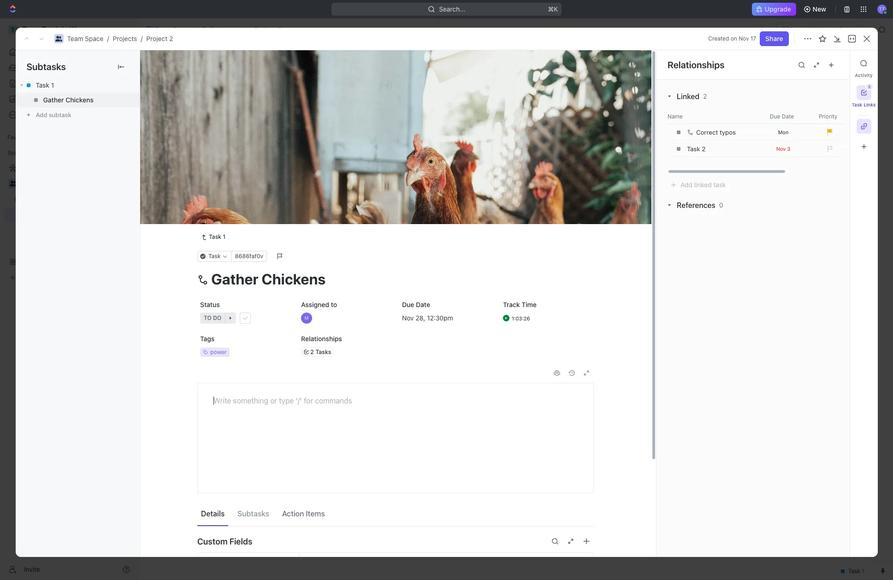 Task type: describe. For each thing, give the bounding box(es) containing it.
team space / projects / project 2
[[67, 35, 173, 42]]

mon button
[[760, 129, 807, 135]]

upgrade link
[[753, 3, 797, 16]]

team for team space / projects / project 2
[[67, 35, 83, 42]]

in progress
[[171, 130, 208, 137]]

subtasks inside button
[[238, 510, 269, 518]]

due for due date
[[402, 301, 414, 309]]

items
[[306, 510, 325, 518]]

board link
[[170, 83, 190, 96]]

table link
[[278, 83, 296, 96]]

0 vertical spatial do
[[180, 218, 189, 225]]

1 vertical spatial add task
[[248, 130, 272, 137]]

project 2 inside project 2 link
[[254, 25, 282, 33]]

to inside dropdown button
[[204, 315, 212, 322]]

due date
[[770, 113, 794, 120]]

reposition button
[[497, 206, 541, 221]]

links
[[864, 102, 876, 107]]

action items button
[[279, 506, 329, 522]]

pm
[[444, 314, 453, 322]]

task button
[[197, 251, 232, 262]]

table
[[280, 85, 296, 93]]

add linked task
[[681, 181, 726, 189]]

created
[[709, 35, 729, 42]]

share button down upgrade
[[777, 22, 806, 37]]

tt button
[[875, 2, 890, 17]]

tags power
[[200, 335, 227, 356]]

automations
[[814, 25, 853, 33]]

sidebar navigation
[[0, 18, 138, 580]]

3
[[787, 146, 791, 152]]

add down the task 2
[[186, 192, 198, 200]]

nov for nov 28 , 12:30 pm
[[402, 314, 414, 322]]

‎task 2
[[687, 145, 706, 153]]

spaces
[[7, 149, 27, 156]]

1 horizontal spatial task 1 link
[[197, 232, 229, 243]]

favorites button
[[4, 132, 35, 143]]

add subtask button
[[15, 107, 140, 122]]

8686faf0v button
[[231, 251, 267, 262]]

nov 3 button
[[760, 146, 807, 152]]

automations button
[[810, 23, 858, 36]]

28
[[416, 314, 424, 322]]

‎task 2 link
[[685, 141, 758, 157]]

chickens
[[66, 96, 94, 104]]

list
[[207, 85, 218, 93]]

17
[[751, 35, 757, 42]]

0 vertical spatial projects
[[211, 25, 235, 33]]

task
[[714, 181, 726, 189]]

home
[[22, 48, 40, 56]]

gather chickens link
[[15, 93, 140, 107]]

change cover button
[[541, 206, 594, 221]]

nov 28 , 12:30 pm
[[402, 314, 453, 322]]

time
[[522, 301, 537, 309]]

to do inside dropdown button
[[204, 315, 221, 322]]

dashboards link
[[4, 92, 134, 107]]

0 horizontal spatial projects
[[113, 35, 137, 42]]

1 vertical spatial to
[[331, 301, 337, 309]]

action items
[[282, 510, 325, 518]]

linked 2
[[677, 92, 707, 101]]

tree inside sidebar navigation
[[4, 161, 134, 285]]

0 vertical spatial subtasks
[[27, 61, 66, 72]]

relationships inside the task sidebar content section
[[668, 59, 725, 70]]

progress
[[178, 130, 208, 137]]

linked
[[677, 92, 700, 101]]

calendar link
[[234, 83, 263, 96]]

upgrade
[[765, 5, 792, 13]]

custom fields button
[[197, 531, 594, 553]]

task 2
[[186, 176, 206, 184]]

assignees
[[384, 108, 412, 115]]

date
[[416, 301, 430, 309]]

due date button
[[760, 113, 806, 120]]

1 horizontal spatial add task button
[[237, 128, 276, 139]]

12:30
[[427, 314, 444, 322]]

task inside task 'dropdown button'
[[209, 253, 221, 260]]

1 vertical spatial relationships
[[301, 335, 342, 343]]

hide
[[479, 108, 491, 115]]

correct typos
[[696, 129, 736, 136]]

2 vertical spatial project
[[160, 55, 202, 70]]

details
[[201, 510, 225, 518]]

linked
[[694, 181, 712, 189]]

user group image inside sidebar navigation
[[9, 181, 16, 186]]

priority button
[[806, 113, 852, 120]]

Edit task name text field
[[197, 271, 594, 288]]

0 horizontal spatial project 2
[[160, 55, 215, 70]]

change
[[546, 209, 570, 217]]

in
[[171, 130, 177, 137]]

,
[[424, 314, 426, 322]]

2 tasks
[[310, 348, 331, 356]]

calendar
[[235, 85, 263, 93]]

gantt link
[[311, 83, 330, 96]]

action
[[282, 510, 304, 518]]

due for due date
[[770, 113, 780, 120]]

date
[[782, 113, 794, 120]]

task sidebar content section
[[654, 50, 894, 557]]

gather chickens
[[43, 96, 94, 104]]

tasks
[[316, 348, 331, 356]]

2 button
[[857, 84, 873, 100]]

share button right 17
[[760, 31, 789, 46]]

1 horizontal spatial team space link
[[143, 24, 194, 35]]

hide button
[[475, 106, 495, 117]]



Task type: vqa. For each thing, say whether or not it's contained in the screenshot.
access
no



Task type: locate. For each thing, give the bounding box(es) containing it.
user group image
[[147, 27, 152, 32], [9, 181, 16, 186]]

nov inside dropdown button
[[776, 146, 786, 152]]

team space link
[[143, 24, 194, 35], [67, 35, 104, 42]]

0 horizontal spatial projects link
[[113, 35, 137, 42]]

1 horizontal spatial nov
[[739, 35, 749, 42]]

1 horizontal spatial to do
[[204, 315, 221, 322]]

custom fields
[[197, 537, 253, 547]]

tree
[[4, 161, 134, 285]]

1 vertical spatial space
[[85, 35, 104, 42]]

projects
[[211, 25, 235, 33], [113, 35, 137, 42]]

1 button
[[207, 160, 219, 169], [207, 176, 220, 185]]

add task button down the task 2
[[182, 191, 217, 202]]

Search tasks... text field
[[779, 105, 871, 119]]

tt
[[880, 6, 885, 12]]

1 vertical spatial projects
[[113, 35, 137, 42]]

2 inside button
[[869, 84, 871, 89]]

track time
[[503, 301, 537, 309]]

1 horizontal spatial to
[[204, 315, 212, 322]]

name
[[668, 113, 683, 120]]

0 horizontal spatial nov
[[402, 314, 414, 322]]

1 vertical spatial user group image
[[9, 181, 16, 186]]

correct typos link
[[685, 125, 758, 140]]

add task
[[827, 59, 855, 67], [248, 130, 272, 137], [186, 192, 213, 200]]

0 horizontal spatial subtasks
[[27, 61, 66, 72]]

2 inside the linked 2
[[703, 92, 707, 100]]

space for team space / projects / project 2
[[85, 35, 104, 42]]

0 vertical spatial 1 button
[[207, 160, 219, 169]]

project 2
[[254, 25, 282, 33], [160, 55, 215, 70]]

1 vertical spatial to do
[[204, 315, 221, 322]]

team up home link in the top of the page
[[67, 35, 83, 42]]

2 vertical spatial task 1
[[209, 234, 226, 241]]

0 vertical spatial add task
[[827, 59, 855, 67]]

task inside task sidebar navigation "tab list"
[[852, 102, 863, 107]]

1 horizontal spatial project 2 link
[[243, 24, 284, 35]]

to
[[171, 218, 179, 225], [331, 301, 337, 309], [204, 315, 212, 322]]

due
[[770, 113, 780, 120], [402, 301, 414, 309]]

nov for nov 3
[[776, 146, 786, 152]]

1 vertical spatial task 1 link
[[197, 232, 229, 243]]

task 1 up the task 2
[[186, 160, 205, 168]]

1:03:26
[[512, 315, 530, 321]]

0 vertical spatial team
[[155, 25, 171, 33]]

space for team space
[[173, 25, 191, 33]]

0 vertical spatial space
[[173, 25, 191, 33]]

1 horizontal spatial do
[[213, 315, 221, 322]]

share down upgrade
[[782, 25, 800, 33]]

1 horizontal spatial relationships
[[668, 59, 725, 70]]

0 horizontal spatial task 1 link
[[15, 78, 140, 93]]

m button
[[298, 310, 392, 327]]

add task for topmost add task button
[[827, 59, 855, 67]]

task 1 up task 'dropdown button'
[[209, 234, 226, 241]]

0
[[719, 201, 723, 209]]

assigned to
[[301, 301, 337, 309]]

task 1 link up task 'dropdown button'
[[197, 232, 229, 243]]

add down dashboards
[[36, 111, 47, 119]]

tags
[[200, 335, 215, 343]]

1 vertical spatial project 2
[[160, 55, 215, 70]]

set priority element
[[823, 142, 837, 156]]

favorites
[[7, 134, 32, 141]]

due left the date
[[770, 113, 780, 120]]

due inside due date dropdown button
[[770, 113, 780, 120]]

0 vertical spatial add task button
[[821, 56, 860, 71]]

team up team space / projects / project 2
[[155, 25, 171, 33]]

0 horizontal spatial due
[[402, 301, 414, 309]]

set priority image
[[823, 142, 837, 156]]

2 vertical spatial nov
[[402, 314, 414, 322]]

activity
[[855, 72, 873, 78]]

correct
[[696, 129, 718, 136]]

power
[[210, 349, 227, 356]]

0 vertical spatial task 1 link
[[15, 78, 140, 93]]

add task button down the calendar link
[[237, 128, 276, 139]]

subtasks button
[[234, 506, 273, 522]]

1 horizontal spatial user group image
[[147, 27, 152, 32]]

0 horizontal spatial to do
[[171, 218, 189, 225]]

1 vertical spatial due
[[402, 301, 414, 309]]

do down status
[[213, 315, 221, 322]]

nov 3
[[776, 146, 791, 152]]

0 vertical spatial nov
[[739, 35, 749, 42]]

nov left 28
[[402, 314, 414, 322]]

1 horizontal spatial task 1
[[186, 160, 205, 168]]

0 horizontal spatial do
[[180, 218, 189, 225]]

change cover button
[[541, 206, 594, 221]]

nov left 17
[[739, 35, 749, 42]]

relationships up the linked 2
[[668, 59, 725, 70]]

1 horizontal spatial add task
[[248, 130, 272, 137]]

1 vertical spatial add task button
[[237, 128, 276, 139]]

mon
[[778, 129, 789, 135]]

inbox link
[[4, 60, 134, 75]]

invite
[[24, 565, 40, 573]]

1 button for 2
[[207, 176, 220, 185]]

1 vertical spatial subtasks
[[238, 510, 269, 518]]

0 vertical spatial project
[[254, 25, 276, 33]]

board
[[172, 85, 190, 93]]

add task button up activity
[[821, 56, 860, 71]]

task 1 link up "chickens"
[[15, 78, 140, 93]]

⌘k
[[548, 5, 558, 13]]

2 vertical spatial add task
[[186, 192, 213, 200]]

add inside the task sidebar content section
[[681, 181, 693, 189]]

0 horizontal spatial project 2 link
[[146, 35, 173, 42]]

add down automations button
[[827, 59, 839, 67]]

details button
[[197, 506, 228, 522]]

user group image down spaces
[[9, 181, 16, 186]]

gantt
[[313, 85, 330, 93]]

do inside dropdown button
[[213, 315, 221, 322]]

subtask
[[49, 111, 71, 119]]

team for team space
[[155, 25, 171, 33]]

0 vertical spatial to
[[171, 218, 179, 225]]

1 button for 1
[[207, 160, 219, 169]]

/
[[196, 25, 197, 33], [239, 25, 241, 33], [107, 35, 109, 42], [141, 35, 143, 42]]

1 vertical spatial share
[[766, 35, 784, 42]]

0 vertical spatial to do
[[171, 218, 189, 225]]

2 vertical spatial add task button
[[182, 191, 217, 202]]

dashboards
[[22, 95, 58, 103]]

1 vertical spatial do
[[213, 315, 221, 322]]

1 vertical spatial 1 button
[[207, 176, 220, 185]]

add task down calendar
[[248, 130, 272, 137]]

0 horizontal spatial add task
[[186, 192, 213, 200]]

task
[[841, 59, 855, 67], [36, 81, 49, 89], [852, 102, 863, 107], [260, 130, 272, 137], [186, 160, 200, 168], [186, 176, 200, 184], [200, 192, 213, 200], [209, 234, 221, 241], [209, 253, 221, 260]]

list link
[[205, 83, 218, 96]]

team inside team space link
[[155, 25, 171, 33]]

nov left 3
[[776, 146, 786, 152]]

docs link
[[4, 76, 134, 91]]

reposition
[[502, 209, 535, 217]]

to do down the task 2
[[171, 218, 189, 225]]

0 horizontal spatial team
[[67, 35, 83, 42]]

0 horizontal spatial relationships
[[301, 335, 342, 343]]

1 horizontal spatial subtasks
[[238, 510, 269, 518]]

subtasks down home
[[27, 61, 66, 72]]

do
[[180, 218, 189, 225], [213, 315, 221, 322]]

add task for add task button to the bottom
[[186, 192, 213, 200]]

home link
[[4, 45, 134, 60]]

1 vertical spatial project
[[146, 35, 168, 42]]

assignees button
[[373, 106, 416, 117]]

subtasks up fields
[[238, 510, 269, 518]]

0 horizontal spatial task 1
[[36, 81, 54, 89]]

user group image
[[55, 36, 62, 42]]

add task button
[[821, 56, 860, 71], [237, 128, 276, 139], [182, 191, 217, 202]]

subtasks
[[27, 61, 66, 72], [238, 510, 269, 518]]

team space
[[155, 25, 191, 33]]

task links
[[852, 102, 876, 107]]

1 vertical spatial team
[[67, 35, 83, 42]]

0 horizontal spatial user group image
[[9, 181, 16, 186]]

1 horizontal spatial team
[[155, 25, 171, 33]]

1 horizontal spatial projects link
[[199, 24, 237, 35]]

task 1 up dashboards
[[36, 81, 54, 89]]

1 vertical spatial task 1
[[186, 160, 205, 168]]

2 vertical spatial to
[[204, 315, 212, 322]]

1 horizontal spatial projects
[[211, 25, 235, 33]]

references 0
[[677, 201, 723, 209]]

gather
[[43, 96, 64, 104]]

on
[[731, 35, 738, 42]]

to do down status
[[204, 315, 221, 322]]

1 button down 'progress'
[[207, 160, 219, 169]]

share
[[782, 25, 800, 33], [766, 35, 784, 42]]

2 horizontal spatial nov
[[776, 146, 786, 152]]

search...
[[439, 5, 465, 13]]

1 vertical spatial nov
[[776, 146, 786, 152]]

0 vertical spatial task 1
[[36, 81, 54, 89]]

do down the task 2
[[180, 218, 189, 225]]

0 horizontal spatial space
[[85, 35, 104, 42]]

1 horizontal spatial due
[[770, 113, 780, 120]]

custom
[[197, 537, 228, 547]]

power button
[[197, 344, 291, 361]]

share for share button to the right of 17
[[766, 35, 784, 42]]

1:03:26 button
[[501, 310, 594, 327]]

m
[[305, 315, 309, 321]]

share button
[[777, 22, 806, 37], [760, 31, 789, 46]]

change cover
[[546, 209, 588, 217]]

status
[[200, 301, 220, 309]]

2 horizontal spatial add task
[[827, 59, 855, 67]]

project 2 link
[[243, 24, 284, 35], [146, 35, 173, 42]]

custom fields element
[[197, 553, 594, 580]]

add task down automations button
[[827, 59, 855, 67]]

add down the calendar link
[[248, 130, 258, 137]]

0 vertical spatial relationships
[[668, 59, 725, 70]]

0 vertical spatial user group image
[[147, 27, 152, 32]]

0 horizontal spatial to
[[171, 218, 179, 225]]

0 horizontal spatial add task button
[[182, 191, 217, 202]]

2
[[278, 25, 282, 33], [169, 35, 173, 42], [204, 55, 212, 70], [869, 84, 871, 89], [703, 92, 707, 100], [219, 130, 222, 137], [702, 145, 706, 153], [202, 176, 206, 184], [199, 218, 203, 225], [310, 348, 314, 356]]

add
[[827, 59, 839, 67], [36, 111, 47, 119], [248, 130, 258, 137], [681, 181, 693, 189], [186, 192, 198, 200]]

share for share button under upgrade
[[782, 25, 800, 33]]

due left date
[[402, 301, 414, 309]]

2 horizontal spatial to
[[331, 301, 337, 309]]

1 button right the task 2
[[207, 176, 220, 185]]

add task down the task 2
[[186, 192, 213, 200]]

to do button
[[197, 310, 291, 327]]

0 vertical spatial project 2
[[254, 25, 282, 33]]

user group image left team space
[[147, 27, 152, 32]]

2 horizontal spatial add task button
[[821, 56, 860, 71]]

created on nov 17
[[709, 35, 757, 42]]

add left linked
[[681, 181, 693, 189]]

0 vertical spatial due
[[770, 113, 780, 120]]

1 horizontal spatial space
[[173, 25, 191, 33]]

2 horizontal spatial task 1
[[209, 234, 226, 241]]

1 horizontal spatial project 2
[[254, 25, 282, 33]]

0 horizontal spatial team space link
[[67, 35, 104, 42]]

1
[[51, 81, 54, 89], [202, 160, 205, 168], [215, 161, 218, 167], [216, 177, 219, 184], [223, 234, 226, 241]]

add subtask
[[36, 111, 71, 119]]

share right 17
[[766, 35, 784, 42]]

add inside button
[[36, 111, 47, 119]]

add linked task button
[[671, 181, 726, 189]]

references
[[677, 201, 716, 209]]

relationships up 2 tasks on the left bottom of the page
[[301, 335, 342, 343]]

space
[[173, 25, 191, 33], [85, 35, 104, 42]]

0 vertical spatial share
[[782, 25, 800, 33]]

track
[[503, 301, 520, 309]]

task sidebar navigation tab list
[[852, 56, 876, 154]]



